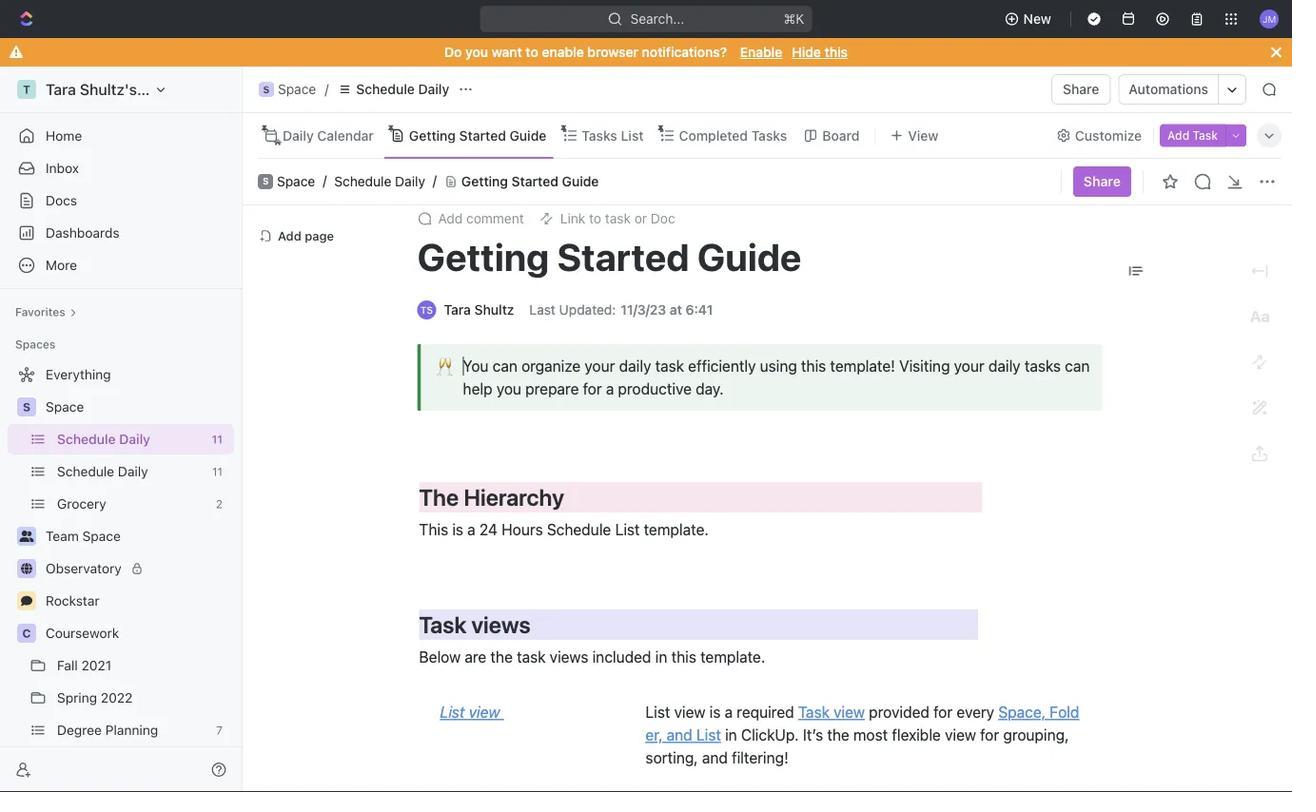 Task type: describe. For each thing, give the bounding box(es) containing it.
dashboards link
[[8, 218, 234, 248]]

share button
[[1052, 74, 1111, 105]]

schedule daily down everything link
[[57, 432, 150, 447]]

space for s space
[[277, 174, 315, 190]]

0 horizontal spatial a
[[468, 522, 476, 540]]

sidebar navigation
[[0, 67, 247, 793]]

view inside the in clickup. it's the most flexible view for grouping, sorting, and filtering!
[[945, 727, 977, 745]]

fall 2021
[[57, 658, 111, 674]]

6:41
[[686, 303, 713, 318]]

this is a 24 hours schedule list template.
[[419, 522, 709, 540]]

c
[[22, 627, 31, 641]]

space, , element inside tree
[[17, 398, 36, 417]]

filtering!
[[732, 750, 789, 768]]

a inside you can organize your daily task efficiently using this template! visiting your daily tasks can help you prepare for a productive day.
[[606, 381, 614, 399]]

prepare
[[526, 381, 579, 399]]

you inside you can organize your daily task efficiently using this template! visiting your daily tasks can help you prepare for a productive day.
[[497, 381, 522, 399]]

task inside dropdown button
[[605, 211, 631, 227]]

board link
[[819, 122, 860, 149]]

spaces
[[15, 338, 56, 351]]

customize button
[[1051, 122, 1148, 149]]

s for s space
[[263, 177, 268, 187]]

jm
[[1263, 13, 1277, 24]]

favorites
[[15, 306, 65, 319]]

dropdown menu image
[[1128, 263, 1146, 280]]

schedule daily down calendar
[[334, 174, 425, 190]]

degree
[[57, 723, 102, 739]]

planning
[[105, 723, 158, 739]]

0 horizontal spatial you
[[466, 44, 488, 60]]

jm button
[[1255, 4, 1285, 34]]

every
[[957, 704, 995, 722]]

s for s space /
[[263, 84, 270, 95]]

⌘k
[[784, 11, 805, 27]]

or
[[635, 211, 647, 227]]

1 vertical spatial template.
[[701, 649, 766, 667]]

the inside the in clickup. it's the most flexible view for grouping, sorting, and filtering!
[[827, 727, 850, 745]]

0 horizontal spatial the
[[491, 649, 513, 667]]

2 vertical spatial getting started guide
[[417, 235, 802, 280]]

1 your from the left
[[585, 358, 615, 376]]

2022
[[101, 691, 133, 706]]

tasks list
[[582, 128, 644, 143]]

grocery
[[57, 496, 106, 512]]

space,
[[999, 704, 1046, 722]]

2 11 from the top
[[212, 465, 223, 479]]

dashboards
[[46, 225, 120, 241]]

included
[[593, 649, 652, 667]]

list down the hierarchy
[[615, 522, 640, 540]]

0 vertical spatial to
[[526, 44, 539, 60]]

1 daily from the left
[[619, 358, 651, 376]]

to inside dropdown button
[[589, 211, 602, 227]]

completed
[[679, 128, 748, 143]]

hours
[[502, 522, 543, 540]]

rockstar link
[[46, 586, 230, 617]]

visiting
[[900, 358, 950, 376]]

link to task or doc
[[560, 211, 676, 227]]

last updated: 11/3/23 at 6:41
[[530, 303, 713, 318]]

list down below
[[440, 704, 465, 722]]

you
[[463, 358, 489, 376]]

space for s space /
[[278, 81, 316, 97]]

0 vertical spatial this
[[825, 44, 848, 60]]

link to task or doc button
[[532, 206, 683, 233]]

tara shultz
[[444, 303, 514, 318]]

home
[[46, 128, 82, 144]]

1 vertical spatial guide
[[562, 174, 599, 190]]

spring
[[57, 691, 97, 706]]

user group image
[[20, 531, 34, 543]]

add for add comment
[[438, 211, 463, 227]]

tara for tara shultz's workspace
[[46, 80, 76, 99]]

efficiently
[[688, 358, 756, 376]]

1 vertical spatial getting started guide
[[462, 174, 599, 190]]

fall
[[57, 658, 78, 674]]

sorting,
[[646, 750, 698, 768]]

template!
[[830, 358, 896, 376]]

help
[[463, 381, 493, 399]]

1 vertical spatial is
[[710, 704, 721, 722]]

grouping,
[[1004, 727, 1069, 745]]

1 vertical spatial getting
[[462, 174, 508, 190]]

1 can from the left
[[493, 358, 518, 376]]

at
[[670, 303, 682, 318]]

flexible
[[892, 727, 941, 745]]

getting inside "link"
[[409, 128, 456, 143]]

globe image
[[21, 563, 32, 575]]

do you want to enable browser notifications? enable hide this
[[445, 44, 848, 60]]

schedule daily up grocery
[[57, 464, 148, 480]]

0 vertical spatial template.
[[644, 522, 709, 540]]

1 vertical spatial share
[[1084, 174, 1121, 189]]

more
[[46, 257, 77, 273]]

spring 2022 link
[[57, 683, 230, 714]]

new
[[1024, 11, 1052, 27]]

automations
[[1129, 81, 1209, 97]]

shultz's
[[80, 80, 137, 99]]

daily calendar
[[283, 128, 374, 143]]

2 vertical spatial started
[[557, 235, 690, 280]]

started inside "link"
[[459, 128, 506, 143]]

view up most
[[834, 704, 865, 722]]

space, fold er, and list
[[646, 704, 1080, 745]]

coursework
[[46, 626, 119, 642]]

team space
[[46, 529, 121, 544]]

er,
[[646, 727, 663, 745]]

clickup.
[[741, 727, 799, 745]]

tara for tara shultz
[[444, 303, 471, 318]]

space for team space
[[82, 529, 121, 544]]

rockstar
[[46, 593, 100, 609]]

this
[[419, 522, 448, 540]]

this inside you can organize your daily task efficiently using this template! visiting your daily tasks can help you prepare for a productive day.
[[801, 358, 826, 376]]

/
[[325, 81, 329, 97]]

completed tasks
[[679, 128, 787, 143]]

add for add task
[[1168, 129, 1190, 142]]

in inside the in clickup. it's the most flexible view for grouping, sorting, and filtering!
[[725, 727, 737, 745]]

view up sorting, in the bottom of the page
[[674, 704, 706, 722]]

add for add page
[[278, 229, 302, 243]]

grocery link
[[57, 489, 208, 520]]

most
[[854, 727, 888, 745]]

it's
[[803, 727, 823, 745]]



Task type: vqa. For each thing, say whether or not it's contained in the screenshot.
DIALOG
no



Task type: locate. For each thing, give the bounding box(es) containing it.
0 horizontal spatial your
[[585, 358, 615, 376]]

everything
[[46, 367, 111, 383]]

getting started guide
[[409, 128, 547, 143], [462, 174, 599, 190], [417, 235, 802, 280]]

search...
[[631, 11, 685, 27]]

updated:
[[559, 303, 616, 318]]

this down "task views"
[[672, 649, 697, 667]]

you right do
[[466, 44, 488, 60]]

getting up "add comment"
[[462, 174, 508, 190]]

last
[[530, 303, 556, 318]]

2 horizontal spatial for
[[981, 727, 1000, 745]]

are
[[465, 649, 487, 667]]

tara right ts
[[444, 303, 471, 318]]

1 vertical spatial tara
[[444, 303, 471, 318]]

1 horizontal spatial in
[[725, 727, 737, 745]]

0 vertical spatial for
[[583, 381, 602, 399]]

space down daily calendar link
[[277, 174, 315, 190]]

add left page
[[278, 229, 302, 243]]

your right organize on the top left of page
[[585, 358, 615, 376]]

to
[[526, 44, 539, 60], [589, 211, 602, 227]]

and right sorting, in the bottom of the page
[[702, 750, 728, 768]]

2 vertical spatial this
[[672, 649, 697, 667]]

completed tasks link
[[675, 122, 787, 149]]

task left or
[[605, 211, 631, 227]]

1 horizontal spatial can
[[1065, 358, 1090, 376]]

2 horizontal spatial add
[[1168, 129, 1190, 142]]

list up er,
[[646, 704, 670, 722]]

1 tasks from the left
[[582, 128, 618, 143]]

organize
[[522, 358, 581, 376]]

2
[[216, 498, 223, 511]]

t
[[23, 83, 30, 96]]

space, , element left /
[[259, 82, 274, 97]]

1 horizontal spatial and
[[702, 750, 728, 768]]

getting started guide up comment
[[462, 174, 599, 190]]

2 your from the left
[[954, 358, 985, 376]]

s inside s space
[[263, 177, 268, 187]]

space up observatory
[[82, 529, 121, 544]]

tara inside sidebar 'navigation'
[[46, 80, 76, 99]]

inbox link
[[8, 153, 234, 184]]

0 horizontal spatial in
[[656, 649, 668, 667]]

1 vertical spatial you
[[497, 381, 522, 399]]

1 vertical spatial for
[[934, 704, 953, 722]]

can right "you"
[[493, 358, 518, 376]]

list
[[621, 128, 644, 143], [615, 522, 640, 540], [440, 704, 465, 722], [646, 704, 670, 722], [697, 727, 721, 745]]

1 horizontal spatial the
[[827, 727, 850, 745]]

daily left tasks
[[989, 358, 1021, 376]]

1 vertical spatial s
[[263, 177, 268, 187]]

0 horizontal spatial task
[[419, 612, 467, 639]]

0 vertical spatial started
[[459, 128, 506, 143]]

tara shultz's workspace
[[46, 80, 220, 99]]

0 horizontal spatial for
[[583, 381, 602, 399]]

a left productive
[[606, 381, 614, 399]]

list left completed
[[621, 128, 644, 143]]

space link
[[277, 174, 315, 190], [46, 392, 230, 423]]

is right the "this"
[[452, 522, 464, 540]]

everything link
[[8, 360, 230, 390]]

1 horizontal spatial task
[[798, 704, 830, 722]]

1 horizontal spatial guide
[[562, 174, 599, 190]]

daily calendar link
[[279, 122, 374, 149]]

0 vertical spatial space, , element
[[259, 82, 274, 97]]

a
[[606, 381, 614, 399], [468, 522, 476, 540], [725, 704, 733, 722]]

1 vertical spatial task
[[419, 612, 467, 639]]

home link
[[8, 121, 234, 151]]

the down task view 'link'
[[827, 727, 850, 745]]

calendar
[[317, 128, 374, 143]]

1 horizontal spatial to
[[589, 211, 602, 227]]

can right tasks
[[1065, 358, 1090, 376]]

the right are
[[491, 649, 513, 667]]

in up filtering!
[[725, 727, 737, 745]]

enable
[[740, 44, 783, 60]]

view button
[[884, 122, 946, 149]]

observatory link
[[46, 554, 230, 584]]

2 vertical spatial a
[[725, 704, 733, 722]]

task view link
[[798, 704, 865, 722]]

1 vertical spatial task
[[655, 358, 684, 376]]

enable
[[542, 44, 584, 60]]

0 horizontal spatial can
[[493, 358, 518, 376]]

0 horizontal spatial daily
[[619, 358, 651, 376]]

this right 'hide'
[[825, 44, 848, 60]]

s space /
[[263, 81, 329, 97]]

tasks list link
[[578, 122, 644, 149]]

getting started guide link
[[405, 122, 547, 149]]

a left "required"
[[725, 704, 733, 722]]

0 horizontal spatial task
[[517, 649, 546, 667]]

0 vertical spatial s
[[263, 84, 270, 95]]

for down every
[[981, 727, 1000, 745]]

0 vertical spatial guide
[[510, 128, 547, 143]]

this right using
[[801, 358, 826, 376]]

view down every
[[945, 727, 977, 745]]

1 vertical spatial a
[[468, 522, 476, 540]]

1 vertical spatial this
[[801, 358, 826, 376]]

productive
[[618, 381, 692, 399]]

1 horizontal spatial views
[[550, 649, 589, 667]]

0 horizontal spatial add
[[278, 229, 302, 243]]

tara shultz's workspace, , element
[[17, 80, 36, 99]]

0 vertical spatial the
[[491, 649, 513, 667]]

template. down the hierarchy
[[644, 522, 709, 540]]

guide inside "link"
[[510, 128, 547, 143]]

views left included
[[550, 649, 589, 667]]

started down "link to task or doc" on the top of the page
[[557, 235, 690, 280]]

add inside button
[[1168, 129, 1190, 142]]

space left /
[[278, 81, 316, 97]]

0 horizontal spatial to
[[526, 44, 539, 60]]

and inside space, fold er, and list
[[667, 727, 693, 745]]

customize
[[1076, 128, 1142, 143]]

docs link
[[8, 186, 234, 216]]

required
[[737, 704, 794, 722]]

doc
[[651, 211, 676, 227]]

space link up add page at the top left
[[277, 174, 315, 190]]

views
[[472, 612, 531, 639], [550, 649, 589, 667]]

1 horizontal spatial daily
[[989, 358, 1021, 376]]

coursework link
[[46, 619, 230, 649]]

1 vertical spatial add
[[438, 211, 463, 227]]

1 horizontal spatial tasks
[[752, 128, 787, 143]]

getting started guide up "add comment"
[[409, 128, 547, 143]]

you can organize your daily task efficiently using this template! visiting your daily tasks can help you prepare for a productive day.
[[463, 358, 1094, 399]]

getting down do
[[409, 128, 456, 143]]

add page
[[278, 229, 334, 243]]

docs
[[46, 193, 77, 208]]

for right prepare in the left of the page
[[583, 381, 602, 399]]

2 tasks from the left
[[752, 128, 787, 143]]

0 horizontal spatial space, , element
[[17, 398, 36, 417]]

and inside the in clickup. it's the most flexible view for grouping, sorting, and filtering!
[[702, 750, 728, 768]]

for inside the in clickup. it's the most flexible view for grouping, sorting, and filtering!
[[981, 727, 1000, 745]]

0 vertical spatial a
[[606, 381, 614, 399]]

1 vertical spatial the
[[827, 727, 850, 745]]

for inside you can organize your daily task efficiently using this template! visiting your daily tasks can help you prepare for a productive day.
[[583, 381, 602, 399]]

add down automations button
[[1168, 129, 1190, 142]]

guide up 6:41
[[698, 235, 802, 280]]

views up are
[[472, 612, 531, 639]]

is
[[452, 522, 464, 540], [710, 704, 721, 722]]

coursework, , element
[[17, 624, 36, 643]]

0 vertical spatial space link
[[277, 174, 315, 190]]

s inside tree
[[23, 401, 31, 414]]

2 vertical spatial guide
[[698, 235, 802, 280]]

list up sorting, in the bottom of the page
[[697, 727, 721, 745]]

schedule daily
[[356, 81, 450, 97], [334, 174, 425, 190], [57, 432, 150, 447], [57, 464, 148, 480]]

1 11 from the top
[[212, 433, 223, 446]]

schedule daily down do
[[356, 81, 450, 97]]

task up productive
[[655, 358, 684, 376]]

task views
[[419, 612, 978, 639]]

observatory
[[46, 561, 122, 577]]

share down customize button
[[1084, 174, 1121, 189]]

in right included
[[656, 649, 668, 667]]

s for s
[[23, 401, 31, 414]]

to right the want
[[526, 44, 539, 60]]

task inside you can organize your daily task efficiently using this template! visiting your daily tasks can help you prepare for a productive day.
[[655, 358, 684, 376]]

0 vertical spatial in
[[656, 649, 668, 667]]

2 horizontal spatial task
[[1193, 129, 1218, 142]]

getting started guide down link to task or doc dropdown button
[[417, 235, 802, 280]]

0 horizontal spatial tasks
[[582, 128, 618, 143]]

1 vertical spatial 11
[[212, 465, 223, 479]]

space, , element down spaces
[[17, 398, 36, 417]]

and up sorting, in the bottom of the page
[[667, 727, 693, 745]]

for
[[583, 381, 602, 399], [934, 704, 953, 722], [981, 727, 1000, 745]]

new button
[[997, 4, 1063, 34]]

task down automations button
[[1193, 129, 1218, 142]]

1 vertical spatial and
[[702, 750, 728, 768]]

want
[[492, 44, 522, 60]]

🥂
[[435, 356, 452, 377]]

below are the task views included in this template.
[[419, 649, 769, 667]]

0 vertical spatial getting
[[409, 128, 456, 143]]

task
[[605, 211, 631, 227], [655, 358, 684, 376], [517, 649, 546, 667]]

using
[[760, 358, 797, 376]]

to right link
[[589, 211, 602, 227]]

0 horizontal spatial space link
[[46, 392, 230, 423]]

tara right tara shultz's workspace, , element
[[46, 80, 76, 99]]

team
[[46, 529, 79, 544]]

0 horizontal spatial is
[[452, 522, 464, 540]]

for left every
[[934, 704, 953, 722]]

11
[[212, 433, 223, 446], [212, 465, 223, 479]]

task right are
[[517, 649, 546, 667]]

started up comment
[[512, 174, 559, 190]]

2 vertical spatial s
[[23, 401, 31, 414]]

1 horizontal spatial space link
[[277, 174, 315, 190]]

7
[[216, 724, 223, 738]]

hierarchy
[[464, 485, 564, 512]]

2 vertical spatial task
[[517, 649, 546, 667]]

in clickup. it's the most flexible view for grouping, sorting, and filtering!
[[646, 727, 1073, 768]]

0 vertical spatial add
[[1168, 129, 1190, 142]]

list inside space, fold er, and list
[[697, 727, 721, 745]]

space link down everything link
[[46, 392, 230, 423]]

0 horizontal spatial tara
[[46, 80, 76, 99]]

space, , element
[[259, 82, 274, 97], [17, 398, 36, 417]]

automations button
[[1120, 75, 1218, 104]]

0 vertical spatial getting started guide
[[409, 128, 547, 143]]

ts
[[421, 305, 433, 316]]

list view is a required task view provided for every
[[646, 704, 999, 722]]

s space
[[263, 174, 315, 190]]

task up it's in the right bottom of the page
[[798, 704, 830, 722]]

1 horizontal spatial is
[[710, 704, 721, 722]]

is left "required"
[[710, 704, 721, 722]]

0 vertical spatial views
[[472, 612, 531, 639]]

0 vertical spatial task
[[605, 211, 631, 227]]

daily up productive
[[619, 358, 651, 376]]

shultz
[[475, 303, 514, 318]]

0 vertical spatial and
[[667, 727, 693, 745]]

add comment
[[438, 211, 524, 227]]

2 horizontal spatial task
[[655, 358, 684, 376]]

0 horizontal spatial views
[[472, 612, 531, 639]]

add left comment
[[438, 211, 463, 227]]

1 horizontal spatial add
[[438, 211, 463, 227]]

your
[[585, 358, 615, 376], [954, 358, 985, 376]]

add task
[[1168, 129, 1218, 142]]

2 vertical spatial add
[[278, 229, 302, 243]]

a left 24
[[468, 522, 476, 540]]

view
[[469, 704, 500, 722], [674, 704, 706, 722], [834, 704, 865, 722], [945, 727, 977, 745]]

0 vertical spatial 11
[[212, 433, 223, 446]]

share inside button
[[1063, 81, 1100, 97]]

template. down "task views"
[[701, 649, 766, 667]]

spring 2022
[[57, 691, 133, 706]]

1 horizontal spatial task
[[605, 211, 631, 227]]

1 horizontal spatial tara
[[444, 303, 471, 318]]

1 vertical spatial views
[[550, 649, 589, 667]]

tree containing everything
[[8, 360, 234, 793]]

2 horizontal spatial a
[[725, 704, 733, 722]]

11/3/23
[[621, 303, 667, 318]]

browser
[[588, 44, 639, 60]]

space down the everything at top
[[46, 399, 84, 415]]

0 horizontal spatial guide
[[510, 128, 547, 143]]

tree inside sidebar 'navigation'
[[8, 360, 234, 793]]

tree
[[8, 360, 234, 793]]

guide up link
[[562, 174, 599, 190]]

you right 'help'
[[497, 381, 522, 399]]

started up "add comment"
[[459, 128, 506, 143]]

comment image
[[21, 596, 32, 607]]

tasks right completed
[[752, 128, 787, 143]]

2 vertical spatial getting
[[417, 235, 549, 280]]

guide left 'tasks list' link
[[510, 128, 547, 143]]

2 can from the left
[[1065, 358, 1090, 376]]

daily
[[418, 81, 450, 97], [283, 128, 314, 143], [395, 174, 425, 190], [119, 432, 150, 447], [118, 464, 148, 480]]

1 horizontal spatial a
[[606, 381, 614, 399]]

provided
[[869, 704, 930, 722]]

2 horizontal spatial guide
[[698, 235, 802, 280]]

0 horizontal spatial and
[[667, 727, 693, 745]]

schedule daily link
[[332, 78, 454, 101], [334, 174, 425, 190], [57, 425, 204, 455], [57, 457, 205, 487]]

0 vertical spatial is
[[452, 522, 464, 540]]

task inside button
[[1193, 129, 1218, 142]]

1 vertical spatial started
[[512, 174, 559, 190]]

0 vertical spatial tara
[[46, 80, 76, 99]]

inbox
[[46, 160, 79, 176]]

1 horizontal spatial your
[[954, 358, 985, 376]]

1 vertical spatial space link
[[46, 392, 230, 423]]

your right visiting
[[954, 358, 985, 376]]

page
[[305, 229, 334, 243]]

more button
[[8, 250, 234, 281]]

list view link
[[440, 704, 504, 722]]

team space link
[[46, 522, 230, 552]]

the
[[491, 649, 513, 667], [827, 727, 850, 745]]

add task button
[[1160, 124, 1226, 147]]

24
[[480, 522, 498, 540]]

getting down "add comment"
[[417, 235, 549, 280]]

task up below
[[419, 612, 467, 639]]

the
[[419, 485, 459, 512]]

2 daily from the left
[[989, 358, 1021, 376]]

2 vertical spatial for
[[981, 727, 1000, 745]]

1 vertical spatial space, , element
[[17, 398, 36, 417]]

s inside s space /
[[263, 84, 270, 95]]

view down are
[[469, 704, 500, 722]]

0 vertical spatial share
[[1063, 81, 1100, 97]]

this
[[825, 44, 848, 60], [801, 358, 826, 376], [672, 649, 697, 667]]

1 horizontal spatial you
[[497, 381, 522, 399]]

tasks up link to task or doc dropdown button
[[582, 128, 618, 143]]

2 vertical spatial task
[[798, 704, 830, 722]]

getting started guide inside "link"
[[409, 128, 547, 143]]

share up customize button
[[1063, 81, 1100, 97]]

0 vertical spatial you
[[466, 44, 488, 60]]

0 vertical spatial task
[[1193, 129, 1218, 142]]

favorites button
[[8, 301, 84, 324]]

notifications?
[[642, 44, 727, 60]]



